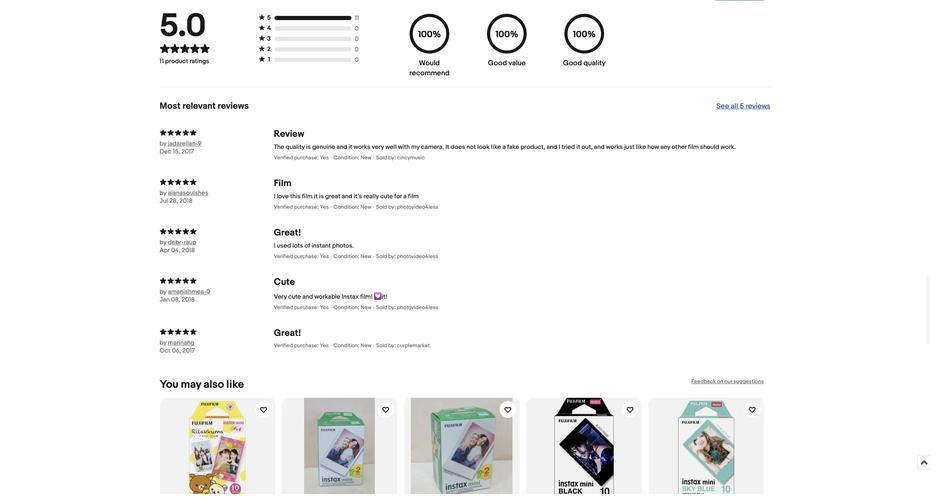 Task type: vqa. For each thing, say whether or not it's contained in the screenshot.


Task type: locate. For each thing, give the bounding box(es) containing it.
0 vertical spatial 5
[[267, 14, 271, 22]]

reviews right "all"
[[746, 102, 771, 111]]

how
[[648, 143, 659, 151]]

percents of reviewers think of this product as image up amanishmea-0 link
[[160, 277, 274, 285]]

i left love
[[274, 193, 276, 201]]

i left used
[[274, 242, 276, 250]]

see all 5 reviews link
[[717, 102, 771, 111]]

by debr-raup apr 04, 2018
[[160, 239, 196, 255]]

sold down 💟it!
[[376, 304, 387, 311]]

1 horizontal spatial 11
[[355, 14, 359, 22]]

it left out,
[[577, 143, 580, 151]]

and inside film i love this film it is great and it's really cute for a film
[[342, 193, 352, 201]]

review the quality is genuine and it works very well with my camera. it does not look like a fake product, and i tried it out, and works just like how any other film should work.
[[274, 129, 736, 151]]

1 percents of reviewers think of this product as image from the top
[[160, 129, 274, 136]]

2018 right 04,
[[182, 247, 195, 255]]

2018 inside by debr-raup apr 04, 2018
[[182, 247, 195, 255]]

product
[[165, 57, 188, 65]]

11
[[355, 14, 359, 22], [160, 57, 164, 65]]

new for review
[[361, 154, 372, 161]]

great! up used
[[274, 227, 301, 239]]

cute inside film i love this film it is great and it's really cute for a film
[[380, 193, 393, 201]]

purchase:
[[294, 154, 319, 161], [294, 204, 319, 211], [294, 253, 319, 260], [294, 304, 319, 311], [294, 342, 319, 349]]

it left great
[[314, 193, 318, 201]]

3 by: from the top
[[388, 253, 396, 260]]

reviews
[[218, 101, 249, 112], [746, 102, 771, 111]]

1 horizontal spatial 5
[[740, 102, 744, 111]]

2017
[[181, 148, 194, 156], [182, 347, 195, 355]]

15,
[[173, 148, 180, 156]]

may
[[181, 378, 201, 391]]

1 condition: from the top
[[334, 154, 360, 161]]

percents of reviewers think of this product as image up alanasquishes link
[[160, 178, 274, 186]]

0 vertical spatial sold by: photovideo4less
[[376, 204, 438, 211]]

by left 28,
[[160, 189, 166, 197]]

film right "this"
[[302, 193, 313, 201]]

1 purchase: from the top
[[294, 154, 319, 161]]

5 condition: from the top
[[334, 342, 360, 349]]

and
[[337, 143, 347, 151], [547, 143, 557, 151], [594, 143, 605, 151], [342, 193, 352, 201], [303, 293, 313, 301]]

sold down really
[[376, 204, 387, 211]]

06,
[[172, 347, 181, 355]]

5 up 4
[[267, 14, 271, 22]]

1 photovideo4less from the top
[[397, 204, 438, 211]]

is left great
[[319, 193, 324, 201]]

2 vertical spatial photovideo4less
[[397, 304, 438, 311]]

new left sold by: curplemarket
[[361, 342, 372, 349]]

1 condition: new from the top
[[334, 154, 372, 161]]

0 for 2
[[355, 45, 359, 53]]

3 condition: new from the top
[[334, 253, 372, 260]]

0 for 4
[[355, 25, 359, 32]]

percents of reviewers think of this product as image up debr-raup link
[[160, 227, 274, 235]]

3 yes from the top
[[320, 253, 329, 260]]

all
[[731, 102, 738, 111]]

1 horizontal spatial a
[[503, 143, 506, 151]]

by:
[[388, 154, 396, 161], [388, 204, 396, 211], [388, 253, 396, 260], [388, 304, 396, 311], [388, 342, 396, 349]]

0 vertical spatial cute
[[380, 193, 393, 201]]

5 new from the top
[[361, 342, 372, 349]]

5 verified from the top
[[274, 342, 293, 349]]

a right for
[[403, 193, 407, 201]]

verified purchase: yes for great!
[[274, 253, 329, 260]]

percents of reviewers think of this product as image up marinahg link
[[160, 328, 274, 336]]

1 horizontal spatial reviews
[[746, 102, 771, 111]]

film right the "other"
[[688, 143, 699, 151]]

2 condition: from the top
[[334, 204, 360, 211]]

new down film!
[[361, 304, 372, 311]]

0 horizontal spatial works
[[354, 143, 371, 151]]

0 horizontal spatial 11
[[160, 57, 164, 65]]

5.0
[[160, 7, 206, 46]]

like right also
[[226, 378, 244, 391]]

is left genuine
[[306, 143, 311, 151]]

and left it's at the top of page
[[342, 193, 352, 201]]

verified purchase: yes for film
[[274, 204, 329, 211]]

2018 inside by amanishmea-0 jan 08, 2018
[[182, 296, 195, 304]]

0 vertical spatial i
[[559, 143, 560, 151]]

2018 right 28,
[[179, 197, 193, 205]]

2 verified purchase: yes from the top
[[274, 204, 329, 211]]

2 verified from the top
[[274, 204, 293, 211]]

like right 'just'
[[636, 143, 646, 151]]

jadarellan-9 link
[[168, 140, 226, 148]]

1 vertical spatial quality
[[286, 143, 305, 151]]

by inside by alanasquishes jul 28, 2018
[[160, 189, 166, 197]]

by marinahg oct 06, 2017
[[160, 339, 195, 355]]

a inside film i love this film it is great and it's really cute for a film
[[403, 193, 407, 201]]

1 horizontal spatial quality
[[584, 59, 606, 67]]

4 by from the top
[[160, 288, 166, 296]]

well
[[386, 143, 397, 151]]

1 by: from the top
[[388, 154, 396, 161]]

2018 inside by alanasquishes jul 28, 2018
[[179, 197, 193, 205]]

1 sold by: photovideo4less from the top
[[376, 204, 438, 211]]

is inside review the quality is genuine and it works very well with my camera. it does not look like a fake product, and i tried it out, and works just like how any other film should work.
[[306, 143, 311, 151]]

100 percents of reviewers think of this product as would recommend element
[[408, 14, 452, 78]]

2 vertical spatial sold by: photovideo4less
[[376, 304, 438, 311]]

new down really
[[361, 204, 372, 211]]

photovideo4less for film
[[397, 204, 438, 211]]

0 horizontal spatial it
[[314, 193, 318, 201]]

1 sold from the top
[[376, 154, 387, 161]]

1 vertical spatial sold by: photovideo4less
[[376, 253, 438, 260]]

i left tried
[[559, 143, 560, 151]]

1 horizontal spatial is
[[319, 193, 324, 201]]

2 horizontal spatial film
[[688, 143, 699, 151]]

0 vertical spatial great!
[[274, 227, 301, 239]]

verified
[[274, 154, 293, 161], [274, 204, 293, 211], [274, 253, 293, 260], [274, 304, 293, 311], [274, 342, 293, 349]]

1 good from the left
[[488, 59, 507, 67]]

film inside review the quality is genuine and it works very well with my camera. it does not look like a fake product, and i tried it out, and works just like how any other film should work.
[[688, 143, 699, 151]]

2 good from the left
[[563, 59, 582, 67]]

by for review
[[160, 140, 166, 148]]

1 vertical spatial 11
[[160, 57, 164, 65]]

1 great! from the top
[[274, 227, 301, 239]]

love
[[277, 193, 289, 201]]

i for great!
[[274, 242, 276, 250]]

1 horizontal spatial film
[[408, 193, 419, 201]]

3 verified from the top
[[274, 253, 293, 260]]

1 by from the top
[[160, 140, 166, 148]]

1 horizontal spatial works
[[606, 143, 623, 151]]

by: for great!
[[388, 253, 396, 260]]

yes for review
[[320, 154, 329, 161]]

4
[[267, 24, 271, 32]]

percents of reviewers think of this product as image for great!
[[160, 227, 274, 235]]

1 vertical spatial i
[[274, 193, 276, 201]]

by inside by debr-raup apr 04, 2018
[[160, 239, 166, 247]]

1
[[268, 56, 270, 64]]

quality
[[584, 59, 606, 67], [286, 143, 305, 151]]

5 purchase: from the top
[[294, 342, 319, 349]]

by
[[160, 140, 166, 148], [160, 189, 166, 197], [160, 239, 166, 247], [160, 288, 166, 296], [160, 339, 166, 347]]

2017 right 06,
[[182, 347, 195, 355]]

2 sold by: photovideo4less from the top
[[376, 253, 438, 260]]

1 new from the top
[[361, 154, 372, 161]]

2 by from the top
[[160, 189, 166, 197]]

2 vertical spatial 2018
[[182, 296, 195, 304]]

1 vertical spatial 2018
[[182, 247, 195, 255]]

great! for great!
[[274, 328, 301, 339]]

debr-raup link
[[168, 239, 226, 247]]

by inside the by jadarellan-9 dec 15, 2017
[[160, 140, 166, 148]]

sold by: curplemarket
[[376, 342, 430, 349]]

2018
[[179, 197, 193, 205], [182, 247, 195, 255], [182, 296, 195, 304]]

it right genuine
[[349, 143, 352, 151]]

0 vertical spatial a
[[503, 143, 506, 151]]

verified for great!
[[274, 253, 293, 260]]

1 verified from the top
[[274, 154, 293, 161]]

2018 right 08,
[[182, 296, 195, 304]]

by left 'debr-'
[[160, 239, 166, 247]]

new left sold by: cincymusic
[[361, 154, 372, 161]]

photovideo4less
[[397, 204, 438, 211], [397, 253, 438, 260], [397, 304, 438, 311]]

1 vertical spatial 2017
[[182, 347, 195, 355]]

works left 'just'
[[606, 143, 623, 151]]

0 vertical spatial 11
[[355, 14, 359, 22]]

like
[[491, 143, 501, 151], [636, 143, 646, 151], [226, 378, 244, 391]]

reviews right the relevant
[[218, 101, 249, 112]]

i inside great! i used lots of instant photos.
[[274, 242, 276, 250]]

great! for great! i used lots of instant photos.
[[274, 227, 301, 239]]

1 vertical spatial is
[[319, 193, 324, 201]]

0 vertical spatial is
[[306, 143, 311, 151]]

yes
[[320, 154, 329, 161], [320, 204, 329, 211], [320, 253, 329, 260], [320, 304, 329, 311], [320, 342, 329, 349]]

0 horizontal spatial good
[[488, 59, 507, 67]]

4 condition: from the top
[[334, 304, 360, 311]]

purchase: for great!
[[294, 253, 319, 260]]

5.0 out of 5 stars based on 11 product ratings image
[[160, 43, 210, 53]]

sold up 💟it!
[[376, 253, 387, 260]]

new up film!
[[361, 253, 372, 260]]

condition: new
[[334, 154, 372, 161], [334, 204, 372, 211], [334, 253, 372, 260], [334, 304, 372, 311], [334, 342, 372, 349]]

works left very
[[354, 143, 371, 151]]

5 by: from the top
[[388, 342, 396, 349]]

sold left the curplemarket
[[376, 342, 387, 349]]

suggestions
[[734, 378, 764, 385]]

1 verified purchase: yes from the top
[[274, 154, 329, 161]]

0 horizontal spatial cute
[[288, 293, 301, 301]]

very cute and workable instax film! 💟it!
[[274, 293, 387, 301]]

2 condition: new from the top
[[334, 204, 372, 211]]

sold by: photovideo4less for film
[[376, 204, 438, 211]]

great! down very
[[274, 328, 301, 339]]

2 percents of reviewers think of this product as image from the top
[[160, 178, 274, 186]]

5 condition: new from the top
[[334, 342, 372, 349]]

very
[[372, 143, 384, 151]]

2 great! from the top
[[274, 328, 301, 339]]

condition: new for great!
[[334, 253, 372, 260]]

3 sold from the top
[[376, 253, 387, 260]]

lots
[[293, 242, 303, 250]]

list
[[160, 391, 771, 494]]

0 vertical spatial 2017
[[181, 148, 194, 156]]

2 yes from the top
[[320, 204, 329, 211]]

3 condition: from the top
[[334, 253, 360, 260]]

product,
[[521, 143, 545, 151]]

1 horizontal spatial good
[[563, 59, 582, 67]]

0 horizontal spatial a
[[403, 193, 407, 201]]

by for great!
[[160, 239, 166, 247]]

by left 06,
[[160, 339, 166, 347]]

sold by: photovideo4less
[[376, 204, 438, 211], [376, 253, 438, 260], [376, 304, 438, 311]]

cute
[[380, 193, 393, 201], [288, 293, 301, 301]]

2 photovideo4less from the top
[[397, 253, 438, 260]]

i inside film i love this film it is great and it's really cute for a film
[[274, 193, 276, 201]]

work.
[[721, 143, 736, 151]]

1 vertical spatial great!
[[274, 328, 301, 339]]

cute left for
[[380, 193, 393, 201]]

film right for
[[408, 193, 419, 201]]

3 photovideo4less from the top
[[397, 304, 438, 311]]

by inside by marinahg oct 06, 2017
[[160, 339, 166, 347]]

1 yes from the top
[[320, 154, 329, 161]]

look
[[477, 143, 490, 151]]

2 purchase: from the top
[[294, 204, 319, 211]]

5 by from the top
[[160, 339, 166, 347]]

recommend
[[410, 69, 450, 77]]

by left 15,
[[160, 140, 166, 148]]

amanishmea-0 link
[[168, 288, 226, 296]]

percents of reviewers think of this product as image up 9
[[160, 129, 274, 136]]

2018 for cute
[[182, 296, 195, 304]]

feedback
[[692, 378, 716, 385]]

5 verified purchase: yes from the top
[[274, 342, 329, 349]]

genuine
[[312, 143, 335, 151]]

by amanishmea-0 jan 08, 2018
[[160, 288, 210, 304]]

0 horizontal spatial is
[[306, 143, 311, 151]]

2 by: from the top
[[388, 204, 396, 211]]

workable
[[315, 293, 340, 301]]

2017 right 15,
[[181, 148, 194, 156]]

5 right "all"
[[740, 102, 744, 111]]

great! inside great! i used lots of instant photos.
[[274, 227, 301, 239]]

good
[[488, 59, 507, 67], [563, 59, 582, 67]]

cute right very
[[288, 293, 301, 301]]

good for good value
[[488, 59, 507, 67]]

like right look
[[491, 143, 501, 151]]

1 horizontal spatial cute
[[380, 193, 393, 201]]

1 vertical spatial a
[[403, 193, 407, 201]]

sold for great!
[[376, 253, 387, 260]]

sold down very
[[376, 154, 387, 161]]

quality inside review the quality is genuine and it works very well with my camera. it does not look like a fake product, and i tried it out, and works just like how any other film should work.
[[286, 143, 305, 151]]

3 percents of reviewers think of this product as image from the top
[[160, 227, 274, 235]]

by: for film
[[388, 204, 396, 211]]

a left fake
[[503, 143, 506, 151]]

0 horizontal spatial film
[[302, 193, 313, 201]]

2 vertical spatial i
[[274, 242, 276, 250]]

0 vertical spatial quality
[[584, 59, 606, 67]]

by left 08,
[[160, 288, 166, 296]]

film
[[688, 143, 699, 151], [302, 193, 313, 201], [408, 193, 419, 201]]

11 product ratings
[[160, 57, 209, 65]]

condition:
[[334, 154, 360, 161], [334, 204, 360, 211], [334, 253, 360, 260], [334, 304, 360, 311], [334, 342, 360, 349]]

3 new from the top
[[361, 253, 372, 260]]

yes for great!
[[320, 253, 329, 260]]

oct
[[160, 347, 171, 355]]

3 by from the top
[[160, 239, 166, 247]]

3 purchase: from the top
[[294, 253, 319, 260]]

works
[[354, 143, 371, 151], [606, 143, 623, 151]]

2 new from the top
[[361, 204, 372, 211]]

and left workable
[[303, 293, 313, 301]]

3 verified purchase: yes from the top
[[274, 253, 329, 260]]

0 vertical spatial 2018
[[179, 197, 193, 205]]

1 vertical spatial photovideo4less
[[397, 253, 438, 260]]

percents of reviewers think of this product as image
[[160, 129, 274, 136], [160, 178, 274, 186], [160, 227, 274, 235], [160, 277, 274, 285], [160, 328, 274, 336]]

0 vertical spatial photovideo4less
[[397, 204, 438, 211]]

💟it!
[[374, 293, 387, 301]]

2 sold from the top
[[376, 204, 387, 211]]

0 horizontal spatial quality
[[286, 143, 305, 151]]

a
[[503, 143, 506, 151], [403, 193, 407, 201]]

you may also like
[[160, 378, 244, 391]]

4 verified from the top
[[274, 304, 293, 311]]

instant
[[312, 242, 331, 250]]

2 horizontal spatial like
[[636, 143, 646, 151]]

2 works from the left
[[606, 143, 623, 151]]

dec
[[160, 148, 172, 156]]

0 horizontal spatial 5
[[267, 14, 271, 22]]

it's
[[354, 193, 362, 201]]



Task type: describe. For each thing, give the bounding box(es) containing it.
review
[[274, 129, 304, 140]]

would
[[419, 59, 440, 67]]

camera.
[[421, 143, 444, 151]]

used
[[277, 242, 291, 250]]

0 for 3
[[355, 35, 359, 43]]

new for great!
[[361, 253, 372, 260]]

cute
[[274, 277, 295, 288]]

condition: for great!
[[334, 253, 360, 260]]

our
[[725, 378, 732, 385]]

0 inside by amanishmea-0 jan 08, 2018
[[206, 288, 210, 296]]

100 percents of reviewers think of this product as good quality element
[[562, 14, 606, 78]]

3 sold by: photovideo4less from the top
[[376, 304, 438, 311]]

fake
[[507, 143, 519, 151]]

percents of reviewers think of this product as image for review
[[160, 129, 274, 136]]

2 horizontal spatial it
[[577, 143, 580, 151]]

good for good quality
[[563, 59, 582, 67]]

cincymusic
[[397, 154, 425, 161]]

tried
[[562, 143, 575, 151]]

08,
[[171, 296, 180, 304]]

4 verified purchase: yes from the top
[[274, 304, 329, 311]]

by inside by amanishmea-0 jan 08, 2018
[[160, 288, 166, 296]]

marinahg link
[[168, 339, 226, 347]]

1 vertical spatial cute
[[288, 293, 301, 301]]

curplemarket
[[397, 342, 430, 349]]

9
[[198, 140, 202, 148]]

condition: new for film
[[334, 204, 372, 211]]

2018 for great!
[[182, 247, 195, 255]]

4 purchase: from the top
[[294, 304, 319, 311]]

0 horizontal spatial reviews
[[218, 101, 249, 112]]

yes for film
[[320, 204, 329, 211]]

good value
[[488, 59, 526, 67]]

should
[[700, 143, 719, 151]]

any
[[661, 143, 670, 151]]

you
[[160, 378, 178, 391]]

verified purchase: yes for review
[[274, 154, 329, 161]]

and left tried
[[547, 143, 557, 151]]

great
[[325, 193, 340, 201]]

11 for 11
[[355, 14, 359, 22]]

purchase: for film
[[294, 204, 319, 211]]

5 yes from the top
[[320, 342, 329, 349]]

it
[[446, 143, 449, 151]]

with
[[398, 143, 410, 151]]

debr-
[[168, 239, 184, 247]]

see all 5 reviews
[[717, 102, 771, 111]]

is inside film i love this film it is great and it's really cute for a film
[[319, 193, 324, 201]]

a inside review the quality is genuine and it works very well with my camera. it does not look like a fake product, and i tried it out, and works just like how any other film should work.
[[503, 143, 506, 151]]

5 sold from the top
[[376, 342, 387, 349]]

1 vertical spatial 5
[[740, 102, 744, 111]]

by jadarellan-9 dec 15, 2017
[[160, 140, 202, 156]]

and right genuine
[[337, 143, 347, 151]]

percents of reviewers think of this product as image for film
[[160, 178, 274, 186]]

just
[[624, 143, 635, 151]]

0 horizontal spatial like
[[226, 378, 244, 391]]

04,
[[171, 247, 180, 255]]

jadarellan-
[[168, 140, 198, 148]]

film!
[[360, 293, 373, 301]]

amanishmea-
[[168, 288, 206, 296]]

i for film
[[274, 193, 276, 201]]

condition: for film
[[334, 204, 360, 211]]

of
[[305, 242, 310, 250]]

sold for film
[[376, 204, 387, 211]]

i inside review the quality is genuine and it works very well with my camera. it does not look like a fake product, and i tried it out, and works just like how any other film should work.
[[559, 143, 560, 151]]

alanasquishes link
[[168, 189, 226, 197]]

feedback on our suggestions
[[692, 378, 764, 385]]

new for film
[[361, 204, 372, 211]]

4 sold from the top
[[376, 304, 387, 311]]

also
[[204, 378, 224, 391]]

this
[[290, 193, 301, 201]]

my
[[411, 143, 420, 151]]

value
[[509, 59, 526, 67]]

and right out,
[[594, 143, 605, 151]]

1 horizontal spatial it
[[349, 143, 352, 151]]

the
[[274, 143, 284, 151]]

photos.
[[332, 242, 354, 250]]

very
[[274, 293, 287, 301]]

jul
[[160, 197, 168, 205]]

film i love this film it is great and it's really cute for a film
[[274, 178, 419, 201]]

photovideo4less for great!
[[397, 253, 438, 260]]

really
[[364, 193, 379, 201]]

1 horizontal spatial like
[[491, 143, 501, 151]]

1 works from the left
[[354, 143, 371, 151]]

3
[[267, 35, 271, 43]]

sold by: cincymusic
[[376, 154, 425, 161]]

verified for review
[[274, 154, 293, 161]]

on
[[717, 378, 723, 385]]

for
[[394, 193, 402, 201]]

great! i used lots of instant photos.
[[274, 227, 354, 250]]

good quality
[[563, 59, 606, 67]]

film
[[274, 178, 292, 189]]

does
[[451, 143, 465, 151]]

4 yes from the top
[[320, 304, 329, 311]]

instax
[[342, 293, 359, 301]]

alanasquishes
[[168, 189, 208, 197]]

it inside film i love this film it is great and it's really cute for a film
[[314, 193, 318, 201]]

4 by: from the top
[[388, 304, 396, 311]]

relevant
[[183, 101, 216, 112]]

feedback on our suggestions link
[[692, 378, 764, 385]]

other
[[672, 143, 687, 151]]

100 percents of reviewers think of this product as good value element
[[485, 14, 529, 78]]

most relevant reviews
[[160, 101, 249, 112]]

by for film
[[160, 189, 166, 197]]

sold for review
[[376, 154, 387, 161]]

see
[[717, 102, 729, 111]]

4 condition: new from the top
[[334, 304, 372, 311]]

2017 inside the by jadarellan-9 dec 15, 2017
[[181, 148, 194, 156]]

most
[[160, 101, 181, 112]]

by: for review
[[388, 154, 396, 161]]

out,
[[582, 143, 593, 151]]

0 for 1
[[355, 56, 359, 64]]

would recommend
[[410, 59, 450, 77]]

not
[[467, 143, 476, 151]]

marinahg
[[168, 339, 194, 347]]

jan
[[160, 296, 170, 304]]

sold by: photovideo4less for great!
[[376, 253, 438, 260]]

condition: new for review
[[334, 154, 372, 161]]

5 percents of reviewers think of this product as image from the top
[[160, 328, 274, 336]]

by alanasquishes jul 28, 2018
[[160, 189, 208, 205]]

condition: for review
[[334, 154, 360, 161]]

28,
[[169, 197, 178, 205]]

ratings
[[190, 57, 209, 65]]

apr
[[160, 247, 170, 255]]

2017 inside by marinahg oct 06, 2017
[[182, 347, 195, 355]]

verified for film
[[274, 204, 293, 211]]

4 percents of reviewers think of this product as image from the top
[[160, 277, 274, 285]]

2
[[267, 45, 271, 53]]

4 new from the top
[[361, 304, 372, 311]]

purchase: for review
[[294, 154, 319, 161]]

11 for 11 product ratings
[[160, 57, 164, 65]]



